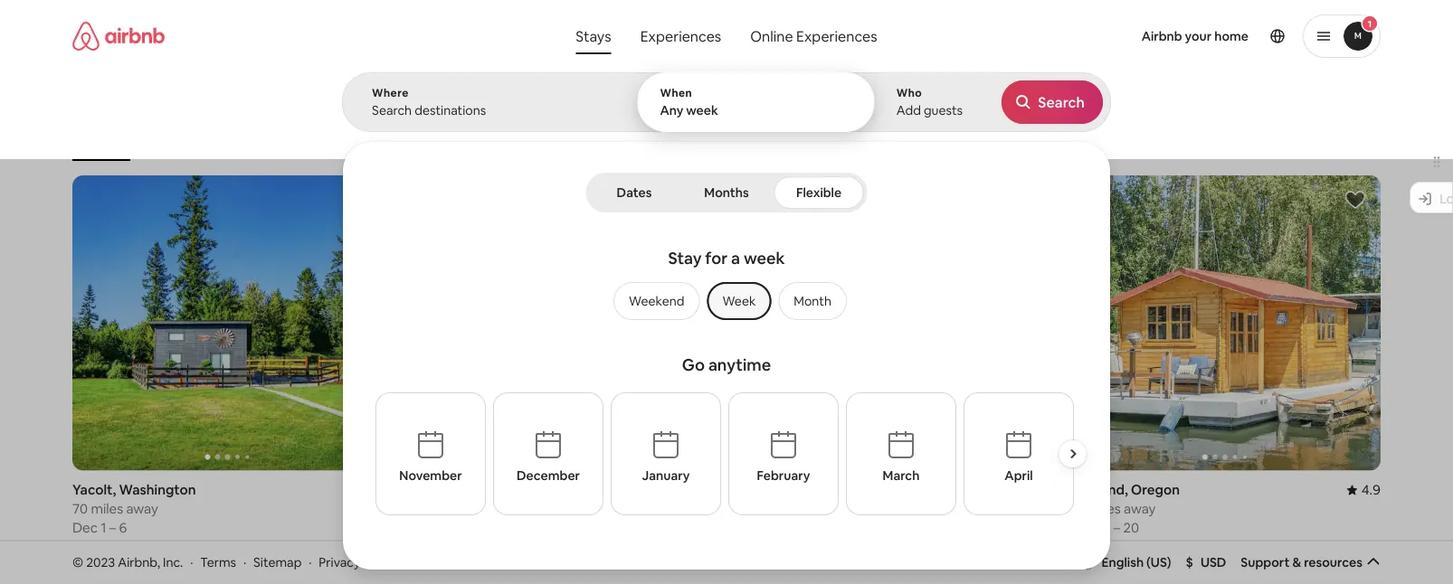 Task type: vqa. For each thing, say whether or not it's contained in the screenshot.
8+ BUTTON corresponding to Beds
no



Task type: locate. For each thing, give the bounding box(es) containing it.
cabins
[[577, 134, 612, 148]]

experiences button
[[626, 18, 736, 54]]

sitemap
[[253, 554, 302, 571]]

miles up 15
[[1089, 500, 1121, 518]]

2 horizontal spatial oregon
[[1131, 481, 1180, 499]]

0 horizontal spatial 1
[[101, 519, 106, 537]]

airbnb
[[1142, 28, 1182, 44]]

away up "choices"
[[459, 500, 491, 518]]

show
[[685, 475, 717, 491]]

15
[[1098, 519, 1111, 537]]

4 miles from the left
[[1089, 500, 1121, 518]]

©
[[72, 554, 83, 571]]

portland, oregon 50 miles away nov 15 – 20 $132 night
[[1070, 481, 1180, 561]]

add to wishlist: yacolt, washington image
[[347, 189, 369, 211]]

2 night from the left
[[1102, 544, 1135, 561]]

· left privacy link
[[309, 554, 312, 571]]

0 horizontal spatial experiences
[[640, 27, 721, 45]]

night down 6
[[107, 544, 139, 561]]

bend,
[[405, 481, 441, 499]]

1 privacy from the left
[[319, 554, 360, 571]]

· right inc.
[[190, 554, 193, 571]]

0 horizontal spatial oregon
[[444, 481, 493, 499]]

1 away from the left
[[126, 500, 158, 518]]

· right the terms link
[[243, 554, 246, 571]]

tab list containing dates
[[590, 173, 864, 213]]

mansions
[[491, 134, 539, 148]]

0 horizontal spatial night
[[107, 544, 139, 561]]

usd
[[1201, 555, 1227, 571]]

miles inside rhododendron, oregon 56 miles away
[[756, 500, 788, 518]]

miles
[[91, 500, 123, 518], [424, 500, 456, 518], [756, 500, 788, 518], [1089, 500, 1121, 518]]

miles inside portland, oregon 50 miles away nov 15 – 20 $132 night
[[1089, 500, 1121, 518]]

away down washington at the bottom left of the page
[[126, 500, 158, 518]]

experiences inside button
[[640, 27, 721, 45]]

4.94 out of 5 average rating image
[[1007, 481, 1048, 499]]

beachfront
[[1036, 134, 1093, 148]]

privacy right your
[[407, 554, 448, 571]]

2 oregon from the left
[[840, 481, 889, 499]]

stays button
[[561, 18, 626, 54]]

– inside "yacolt, washington 70 miles away dec 1 – 6 $250 night"
[[109, 519, 116, 537]]

1 experiences from the left
[[640, 27, 721, 45]]

group
[[72, 90, 1093, 161], [72, 176, 383, 471], [405, 176, 716, 471], [738, 176, 1048, 471], [1070, 176, 1381, 471], [606, 282, 847, 320]]

1 horizontal spatial –
[[1114, 519, 1121, 537]]

&
[[1293, 555, 1302, 571]]

0 horizontal spatial –
[[109, 519, 116, 537]]

bend, oregon 98 miles away
[[405, 481, 493, 518]]

· left your
[[368, 554, 371, 571]]

miles for 70
[[91, 500, 123, 518]]

night inside portland, oregon 50 miles away nov 15 – 20 $132 night
[[1102, 544, 1135, 561]]

1 oregon from the left
[[444, 481, 493, 499]]

experiences right online
[[796, 27, 878, 45]]

1 night from the left
[[107, 544, 139, 561]]

away inside "yacolt, washington 70 miles away dec 1 – 6 $250 night"
[[126, 500, 158, 518]]

1 horizontal spatial oregon
[[840, 481, 889, 499]]

oregon inside portland, oregon 50 miles away nov 15 – 20 $132 night
[[1131, 481, 1180, 499]]

away inside bend, oregon 98 miles away
[[459, 500, 491, 518]]

away inside portland, oregon 50 miles away nov 15 – 20 $132 night
[[1124, 500, 1156, 518]]

week
[[686, 102, 718, 119], [744, 248, 785, 269]]

2023
[[86, 554, 115, 571]]

dates
[[617, 185, 652, 201]]

away up 20 on the right bottom
[[1124, 500, 1156, 518]]

– right 15
[[1114, 519, 1121, 537]]

experiences
[[640, 27, 721, 45], [796, 27, 878, 45]]

dates button
[[590, 176, 679, 209]]

yacolt, washington 70 miles away dec 1 – 6 $250 night
[[72, 481, 196, 561]]

yacolt,
[[72, 481, 116, 499]]

group inside stay for a week group
[[606, 282, 847, 320]]

show map
[[685, 475, 747, 491]]

add to wishlist: bend, oregon image
[[680, 189, 701, 211]]

miles down the yacolt,
[[91, 500, 123, 518]]

group for portland, oregon
[[1070, 176, 1381, 471]]

month
[[794, 293, 832, 310]]

3 away from the left
[[791, 500, 823, 518]]

online
[[750, 27, 793, 45]]

1 horizontal spatial privacy
[[407, 554, 448, 571]]

add
[[897, 102, 921, 119]]

1 horizontal spatial 1
[[1368, 18, 1372, 29]]

2 – from the left
[[1114, 519, 1121, 537]]

go anytime group
[[375, 348, 1095, 547]]

what can we help you find? tab list
[[561, 18, 736, 54]]

week right the "a"
[[744, 248, 785, 269]]

0 vertical spatial week
[[686, 102, 718, 119]]

2 miles from the left
[[424, 500, 456, 518]]

april button
[[963, 393, 1074, 516]]

1 horizontal spatial experiences
[[796, 27, 878, 45]]

night inside "yacolt, washington 70 miles away dec 1 – 6 $250 night"
[[107, 544, 139, 561]]

november button
[[375, 393, 486, 516]]

–
[[109, 519, 116, 537], [1114, 519, 1121, 537]]

group containing weekend
[[606, 282, 847, 320]]

inc.
[[163, 554, 183, 571]]

oregon up 20 on the right bottom
[[1131, 481, 1180, 499]]

0 vertical spatial 1
[[1368, 18, 1372, 29]]

historical
[[922, 134, 970, 148]]

1 miles from the left
[[91, 500, 123, 518]]

1 – from the left
[[109, 519, 116, 537]]

week right any
[[686, 102, 718, 119]]

week
[[723, 293, 756, 310]]

english (us)
[[1102, 555, 1172, 571]]

– inside portland, oregon 50 miles away nov 15 – 20 $132 night
[[1114, 519, 1121, 537]]

away down rhododendron,
[[791, 500, 823, 518]]

0 horizontal spatial privacy
[[319, 554, 360, 571]]

rhododendron, oregon 56 miles away
[[738, 481, 889, 518]]

night down 20 on the right bottom
[[1102, 544, 1135, 561]]

miles inside "yacolt, washington 70 miles away dec 1 – 6 $250 night"
[[91, 500, 123, 518]]

support & resources button
[[1241, 555, 1381, 571]]

privacy link
[[319, 554, 360, 571]]

december button
[[493, 393, 603, 516]]

online experiences
[[750, 27, 878, 45]]

choices
[[451, 554, 498, 571]]

anytime
[[708, 355, 771, 376]]

1 horizontal spatial week
[[744, 248, 785, 269]]

add to wishlist: portland, oregon image
[[1345, 189, 1367, 211]]

oregon right rhododendron,
[[840, 481, 889, 499]]

away for bend,
[[459, 500, 491, 518]]

oregon right bend,
[[444, 481, 493, 499]]

privacy
[[319, 554, 360, 571], [407, 554, 448, 571]]

3 miles from the left
[[756, 500, 788, 518]]

2 privacy from the left
[[407, 554, 448, 571]]

privacy left your
[[319, 554, 360, 571]]

$
[[1186, 555, 1194, 571]]

away for portland,
[[1124, 500, 1156, 518]]

any
[[660, 102, 684, 119]]

tab list
[[590, 173, 864, 213]]

1 vertical spatial week
[[744, 248, 785, 269]]

1 horizontal spatial night
[[1102, 544, 1135, 561]]

miles inside bend, oregon 98 miles away
[[424, 500, 456, 518]]

night
[[107, 544, 139, 561], [1102, 544, 1135, 561]]

56
[[738, 500, 753, 518]]

None search field
[[342, 0, 1111, 570]]

march button
[[846, 393, 956, 516]]

week inside group
[[744, 248, 785, 269]]

group for bend, oregon
[[405, 176, 716, 471]]

oregon inside rhododendron, oregon 56 miles away
[[840, 481, 889, 499]]

3 oregon from the left
[[1131, 481, 1180, 499]]

miles down bend,
[[424, 500, 456, 518]]

1 vertical spatial 1
[[101, 519, 106, 537]]

go
[[682, 355, 705, 376]]

november
[[399, 468, 462, 484]]

2 away from the left
[[459, 500, 491, 518]]

miles down rhododendron,
[[756, 500, 788, 518]]

oregon inside bend, oregon 98 miles away
[[444, 481, 493, 499]]

– left 6
[[109, 519, 116, 537]]

show map button
[[667, 461, 787, 505]]

experiences up when
[[640, 27, 721, 45]]

profile element
[[908, 0, 1381, 72]]

none search field containing stay for a week
[[342, 0, 1111, 570]]

4 away from the left
[[1124, 500, 1156, 518]]

amazing views
[[729, 134, 805, 148]]

$250
[[72, 544, 104, 561]]

away inside rhododendron, oregon 56 miles away
[[791, 500, 823, 518]]

february button
[[728, 393, 838, 516]]

treehouses
[[834, 134, 893, 148]]

washington
[[119, 481, 196, 499]]

1
[[1368, 18, 1372, 29], [101, 519, 106, 537]]

6
[[119, 519, 127, 537]]

0 horizontal spatial week
[[686, 102, 718, 119]]



Task type: describe. For each thing, give the bounding box(es) containing it.
amazing
[[729, 134, 774, 148]]

20
[[1124, 519, 1139, 537]]

4.94
[[1021, 481, 1048, 499]]

omg!
[[660, 134, 689, 148]]

a
[[731, 248, 740, 269]]

night for 6
[[107, 544, 139, 561]]

stays
[[576, 27, 611, 45]]

march
[[882, 468, 919, 484]]

group containing amazing views
[[72, 90, 1093, 161]]

skiing
[[340, 134, 371, 148]]

50
[[1070, 500, 1086, 518]]

your privacy choices
[[378, 554, 498, 571]]

when any week
[[660, 86, 718, 119]]

go anytime
[[682, 355, 771, 376]]

dec
[[72, 519, 98, 537]]

december
[[516, 468, 580, 484]]

where
[[372, 86, 409, 100]]

2 · from the left
[[243, 554, 246, 571]]

1 · from the left
[[190, 554, 193, 571]]

rhododendron,
[[738, 481, 837, 499]]

© 2023 airbnb, inc. ·
[[72, 554, 193, 571]]

4.95 out of 5 average rating image
[[674, 481, 716, 499]]

– for 6
[[109, 519, 116, 537]]

– for 20
[[1114, 519, 1121, 537]]

online experiences link
[[736, 18, 892, 54]]

airbnb your home
[[1142, 28, 1249, 44]]

week inside when any week
[[686, 102, 718, 119]]

april
[[1004, 468, 1033, 484]]

support
[[1241, 555, 1290, 571]]

terms · sitemap · privacy ·
[[200, 554, 371, 571]]

1 inside dropdown button
[[1368, 18, 1372, 29]]

away for rhododendron,
[[791, 500, 823, 518]]

months button
[[683, 176, 771, 209]]

when
[[660, 86, 692, 100]]

4.9
[[1362, 481, 1381, 499]]

nov
[[1070, 519, 1095, 537]]

map
[[720, 475, 747, 491]]

tab list inside stays tab panel
[[590, 173, 864, 213]]

home
[[1215, 28, 1249, 44]]

flexible button
[[774, 176, 864, 209]]

terms link
[[200, 554, 236, 571]]

airbnb,
[[118, 554, 160, 571]]

historical homes
[[922, 134, 1007, 148]]

guests
[[924, 102, 963, 119]]

away for yacolt,
[[126, 500, 158, 518]]

3 · from the left
[[309, 554, 312, 571]]

(us)
[[1147, 555, 1172, 571]]

Where field
[[372, 102, 608, 119]]

miles for 98
[[424, 500, 456, 518]]

weekend
[[629, 293, 685, 310]]

homes
[[973, 134, 1007, 148]]

stay for a week group
[[433, 241, 1021, 348]]

sitemap link
[[253, 554, 302, 571]]

beach
[[420, 134, 451, 148]]

4 · from the left
[[368, 554, 371, 571]]

98
[[405, 500, 421, 518]]

2 experiences from the left
[[796, 27, 878, 45]]

january button
[[610, 393, 721, 516]]

miles for 50
[[1089, 500, 1121, 518]]

4.95
[[688, 481, 716, 499]]

$ usd
[[1186, 555, 1227, 571]]

for
[[705, 248, 728, 269]]

miles for 56
[[756, 500, 788, 518]]

stay
[[668, 248, 702, 269]]

4.9 out of 5 average rating image
[[1347, 481, 1381, 499]]

english (us) button
[[1080, 555, 1172, 571]]

group for rhododendron, oregon
[[738, 176, 1048, 471]]

70
[[72, 500, 88, 518]]

1 inside "yacolt, washington 70 miles away dec 1 – 6 $250 night"
[[101, 519, 106, 537]]

terms
[[200, 554, 236, 571]]

stays tab panel
[[342, 72, 1111, 570]]

flexible
[[796, 185, 842, 201]]

months
[[704, 185, 749, 201]]

your
[[1185, 28, 1212, 44]]

portland,
[[1070, 481, 1128, 499]]

support & resources
[[1241, 555, 1363, 571]]

oregon for rhododendron, oregon
[[840, 481, 889, 499]]

january
[[642, 468, 689, 484]]

your
[[378, 554, 404, 571]]

night for 20
[[1102, 544, 1135, 561]]

group for yacolt, washington
[[72, 176, 383, 471]]

who
[[897, 86, 922, 100]]

$132
[[1070, 544, 1099, 561]]

english
[[1102, 555, 1144, 571]]

february
[[757, 468, 810, 484]]

oregon for bend, oregon
[[444, 481, 493, 499]]

airbnb your home link
[[1131, 17, 1260, 55]]

resources
[[1304, 555, 1363, 571]]

views
[[776, 134, 805, 148]]

stay for a week
[[668, 248, 785, 269]]



